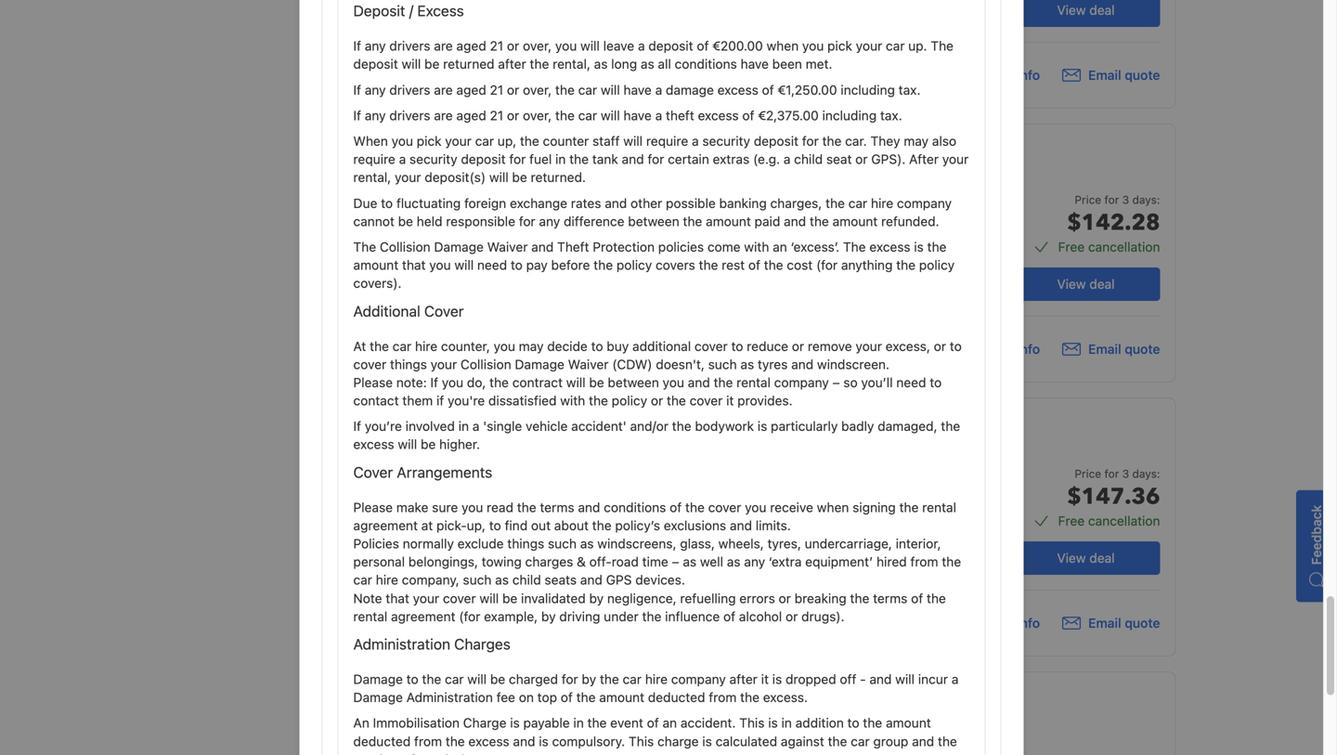 Task type: locate. For each thing, give the bounding box(es) containing it.
or inside the suv volkswagen t-roc or similar
[[818, 420, 829, 433]]

2 vertical spatial deal
[[1090, 550, 1115, 566]]

2 vertical spatial over,
[[523, 108, 552, 123]]

security
[[703, 133, 751, 149], [410, 152, 458, 167]]

1 aged from the top
[[457, 38, 487, 54]]

be inside the 'damage to the car will be charged for by the car hire company after it is dropped off - and will incur a damage administration fee on top of the amount deducted from the excess.'
[[490, 672, 506, 687]]

2 vertical spatial rental
[[354, 609, 388, 624]]

- inside button
[[715, 265, 722, 281]]

0 vertical spatial tax.
[[899, 82, 921, 97]]

come
[[708, 239, 741, 255]]

2 drivers from the top
[[390, 82, 431, 97]]

3 for $147.36
[[1123, 467, 1130, 480]]

to inside the 'due to fluctuating foreign exchange rates and other possible banking charges, the car hire company cannot be held responsible for any difference between the amount paid and the amount refunded.'
[[381, 195, 393, 211]]

car left the up.
[[886, 38, 905, 54]]

1
[[699, 208, 705, 223], [863, 208, 869, 223], [677, 560, 682, 573], [829, 694, 834, 707]]

cover up counter,
[[425, 302, 464, 320]]

1 vertical spatial email
[[1089, 341, 1122, 357]]

of down the interior,
[[912, 591, 924, 606]]

1 vertical spatial company
[[775, 375, 829, 390]]

3 view from the top
[[1058, 550, 1087, 566]]

0 vertical spatial quote
[[1125, 67, 1161, 83]]

any for if any drivers are aged 21 or over, the car will have a damage excess of €1,250.00 including tax.
[[365, 82, 386, 97]]

view for $142.28
[[1058, 276, 1087, 292]]

unlimited mileage up "wheels,"
[[699, 508, 807, 523]]

have
[[741, 56, 769, 72], [624, 82, 652, 97], [624, 108, 652, 123]]

cancellation
[[1089, 239, 1161, 255], [1089, 513, 1161, 529]]

2 please from the top
[[354, 500, 393, 515]]

3 view deal button from the top
[[1012, 542, 1161, 575]]

1 drivers from the top
[[390, 38, 431, 54]]

1 vertical spatial conditions
[[604, 500, 667, 515]]

0 vertical spatial important info
[[954, 67, 1041, 83]]

be up 'example,'
[[503, 591, 518, 606]]

1 left miles
[[677, 560, 682, 573]]

excess down you're
[[354, 437, 395, 452]]

2 manual from the top
[[863, 730, 907, 745]]

similar inside the suv volkswagen t-roc or similar
[[832, 420, 866, 433]]

and up "wheels,"
[[730, 518, 753, 533]]

be up accident'
[[589, 375, 605, 390]]

1 vertical spatial drivers
[[390, 82, 431, 97]]

1 bag from the left
[[746, 208, 769, 223]]

have down €200.00
[[741, 56, 769, 72]]

- right off
[[860, 672, 866, 687]]

3 inside the price for 3 days: $147.36
[[1123, 467, 1130, 480]]

1 rome from the top
[[677, 265, 712, 281]]

in up "compulsory."
[[574, 716, 584, 731]]

large
[[709, 208, 743, 223]]

policy up and/or
[[612, 393, 648, 408]]

to inside please make sure you read the terms and conditions of the cover you receive when signing the rental agreement at pick-up, to find out about the policy's exclusions and limits. policies normally exclude things such as windscreens, glass, wheels, tyres, undercarriage, interior, personal belongings, towing charges & off-road time – as well as any 'extra equipment' hired from the car hire company, such as child seats and gps devices. note that your cover will be invalidated by negligence, refuelling errors or breaking the terms of the rental agreement (for example, by driving under the influence of alcohol or drugs).
[[489, 518, 501, 533]]

1 horizontal spatial –
[[833, 375, 840, 390]]

terms up the about
[[540, 500, 575, 515]]

need right "you'll"
[[897, 375, 927, 390]]

with inside at the car hire counter, you may decide to buy additional cover to reduce or remove your excess, or to cover things your collision damage waiver (cdw) doesn't, such as tyres and windscreen. please note: if you do, the contract will be between you and the rental company – so you'll need to contact them if you're dissatisfied with the policy or the cover it provides.
[[561, 393, 586, 408]]

over, inside if any drivers are aged 21 or over, you will leave a deposit of €200.00 when you pick your car up. the deposit will be returned after the rental, as long as all conditions have been met.
[[523, 38, 552, 54]]

0 vertical spatial free
[[1059, 239, 1085, 255]]

(for inside the collision damage waiver and theft protection policies come with an 'excess'. the excess is the amount that you will need to pay before the policy covers the rest of the cost (for anything the policy covers).
[[817, 257, 838, 273]]

covers).
[[354, 276, 402, 291]]

bag for 1 large bag
[[746, 208, 769, 223]]

rome inside rome - termini train station 1 miles from center
[[677, 539, 712, 555]]

pay
[[526, 257, 548, 273]]

up.
[[909, 38, 928, 54]]

administration charges
[[354, 635, 511, 653]]

a inside the 'damage to the car will be charged for by the car hire company after it is dropped off - and will incur a damage administration fee on top of the amount deducted from the excess.'
[[952, 672, 959, 687]]

0 horizontal spatial may
[[519, 338, 544, 354]]

0 vertical spatial cover
[[425, 302, 464, 320]]

drivers for if any drivers are aged 21 or over, the car will have a theft excess of €2,375.00 including tax.
[[390, 108, 431, 123]]

$147.36
[[1068, 482, 1161, 512]]

2 price from the top
[[1075, 467, 1102, 480]]

in inside 'if you're involved in a 'single vehicle accident' and/or the bodywork is particularly badly damaged, the excess will be higher.'
[[459, 419, 469, 434]]

and inside the collision damage waiver and theft protection policies come with an 'excess'. the excess is the amount that you will need to pay before the policy covers the rest of the cost (for anything the policy covers).
[[532, 239, 554, 255]]

1 vertical spatial please
[[354, 500, 393, 515]]

require up certain
[[647, 133, 689, 149]]

2 bag from the left
[[909, 208, 932, 223]]

3 info from the top
[[1017, 615, 1041, 631]]

so
[[844, 375, 858, 390]]

a inside 'if you're involved in a 'single vehicle accident' and/or the bodywork is particularly badly damaged, the excess will be higher.'
[[473, 419, 480, 434]]

rental inside at the car hire counter, you may decide to buy additional cover to reduce or remove your excess, or to cover things your collision damage waiver (cdw) doesn't, such as tyres and windscreen. please note: if you do, the contract will be between you and the rental company – so you'll need to contact them if you're dissatisfied with the policy or the cover it provides.
[[737, 375, 771, 390]]

0 vertical spatial between
[[628, 214, 680, 229]]

terms
[[540, 500, 575, 515], [873, 591, 908, 606]]

1 vertical spatial mileage
[[760, 508, 807, 523]]

tax.
[[899, 82, 921, 97], [881, 108, 903, 123]]

fiat
[[761, 146, 781, 159]]

bodywork
[[695, 419, 754, 434]]

1 vertical spatial cancellation
[[1089, 513, 1161, 529]]

will
[[581, 38, 600, 54], [402, 56, 421, 72], [601, 82, 620, 97], [601, 108, 620, 123], [624, 133, 643, 149], [490, 170, 509, 185], [455, 257, 474, 273], [567, 375, 586, 390], [398, 437, 417, 452], [480, 591, 499, 606], [468, 672, 487, 687], [896, 672, 915, 687]]

aged inside if any drivers are aged 21 or over, you will leave a deposit of €200.00 when you pick your car up. the deposit will be returned after the rental, as long as all conditions have been met.
[[457, 38, 487, 54]]

car inside at the car hire counter, you may decide to buy additional cover to reduce or remove your excess, or to cover things your collision damage waiver (cdw) doesn't, such as tyres and windscreen. please note: if you do, the contract will be between you and the rental company – so you'll need to contact them if you're dissatisfied with the policy or the cover it provides.
[[393, 338, 412, 354]]

3 quote from the top
[[1125, 615, 1161, 631]]

1 vertical spatial may
[[519, 338, 544, 354]]

an inside the collision damage waiver and theft protection policies come with an 'excess'. the excess is the amount that you will need to pay before the policy covers the rest of the cost (for anything the policy covers).
[[773, 239, 788, 255]]

1 vertical spatial seats
[[545, 572, 577, 588]]

roc
[[795, 420, 815, 433]]

days: up $142.28
[[1133, 193, 1161, 206]]

2 view deal from the top
[[1058, 276, 1115, 292]]

days: for $142.28
[[1133, 193, 1161, 206]]

1 horizontal spatial up,
[[498, 133, 517, 149]]

info for important info button for $147.36
[[1017, 615, 1041, 631]]

car inside please make sure you read the terms and conditions of the cover you receive when signing the rental agreement at pick-up, to find out about the policy's exclusions and limits. policies normally exclude things such as windscreens, glass, wheels, tyres, undercarriage, interior, personal belongings, towing charges & off-road time – as well as any 'extra equipment' hired from the car hire company, such as child seats and gps devices. note that your cover will be invalidated by negligence, refuelling errors or breaking the terms of the rental agreement (for example, by driving under the influence of alcohol or drugs).
[[354, 572, 373, 588]]

$142.28
[[1068, 208, 1161, 238]]

2 view from the top
[[1058, 276, 1087, 292]]

supplied by key'n go by goldcar image
[[515, 61, 572, 89]]

things down the find
[[508, 536, 545, 551]]

receive
[[770, 500, 814, 515]]

3 inside price for 3 days: $142.28
[[1123, 193, 1130, 206]]

important info
[[954, 67, 1041, 83], [954, 341, 1041, 357], [954, 615, 1041, 631]]

conditions inside if any drivers are aged 21 or over, you will leave a deposit of €200.00 when you pick your car up. the deposit will be returned after the rental, as long as all conditions have been met.
[[675, 56, 737, 72]]

important info button for $147.36
[[928, 614, 1041, 633]]

1 manual from the top
[[863, 182, 907, 197]]

company up intermediate
[[672, 672, 726, 687]]

1 horizontal spatial need
[[897, 375, 927, 390]]

5 right 'charge'
[[699, 730, 707, 745]]

1 vertical spatial including
[[823, 108, 877, 123]]

2 vertical spatial by
[[582, 672, 597, 687]]

payable
[[524, 716, 570, 731]]

excess,
[[886, 338, 931, 354]]

21 for if any drivers are aged 21 or over, the car will have a damage excess of €1,250.00 including tax.
[[490, 82, 504, 97]]

rental up provides.
[[737, 375, 771, 390]]

1 vertical spatial important
[[954, 341, 1014, 357]]

additional
[[354, 302, 421, 320]]

deal for $147.36
[[1090, 550, 1115, 566]]

any for if any drivers are aged 21 or over, the car will have a theft excess of €2,375.00 including tax.
[[365, 108, 386, 123]]

bag right small
[[909, 208, 932, 223]]

from down the interior,
[[911, 554, 939, 570]]

any inside if any drivers are aged 21 or over, you will leave a deposit of €200.00 when you pick your car up. the deposit will be returned after the rental, as long as all conditions have been met.
[[365, 38, 386, 54]]

1 21 from the top
[[490, 38, 504, 54]]

1 vertical spatial -
[[715, 539, 722, 555]]

cover arrangements
[[354, 463, 493, 481]]

waiver down decide
[[568, 357, 609, 372]]

when up undercarriage,
[[817, 500, 850, 515]]

2 quote from the top
[[1125, 341, 1161, 357]]

bag right large
[[746, 208, 769, 223]]

quote
[[1125, 67, 1161, 83], [1125, 341, 1161, 357], [1125, 615, 1161, 631]]

and right tank
[[622, 152, 644, 167]]

1 horizontal spatial when
[[817, 500, 850, 515]]

will up 'example,'
[[480, 591, 499, 606]]

3 email from the top
[[1089, 615, 1122, 631]]

or inside "intermediate bmw 1 series or similar"
[[873, 694, 884, 707]]

3 21 from the top
[[490, 108, 504, 123]]

damaged,
[[878, 419, 938, 434]]

the up anything at the right top of page
[[844, 239, 866, 255]]

2 view deal button from the top
[[1012, 268, 1161, 301]]

it
[[727, 393, 734, 408], [762, 672, 769, 687]]

product card group
[[498, 0, 1177, 109], [498, 124, 1177, 383], [498, 398, 1177, 657], [498, 672, 1177, 755]]

if for if any drivers are aged 21 or over, the car will have a damage excess of €1,250.00 including tax.
[[354, 82, 361, 97]]

1 days: from the top
[[1133, 193, 1161, 206]]

1 vertical spatial need
[[897, 375, 927, 390]]

are inside if any drivers are aged 21 or over, you will leave a deposit of €200.00 when you pick your car up. the deposit will be returned after the rental, as long as all conditions have been met.
[[434, 38, 453, 54]]

note
[[354, 591, 382, 606]]

you
[[556, 38, 577, 54], [803, 38, 824, 54], [392, 133, 413, 149], [430, 257, 451, 273], [494, 338, 516, 354], [442, 375, 464, 390], [663, 375, 685, 390], [462, 500, 483, 515], [745, 500, 767, 515]]

product card group containing intermediate
[[498, 672, 1177, 755]]

are
[[434, 38, 453, 54], [434, 82, 453, 97], [434, 108, 453, 123]]

(for
[[817, 257, 838, 273], [459, 609, 481, 624]]

free cancellation for $147.36
[[1059, 513, 1161, 529]]

agreement up the policies
[[354, 518, 418, 533]]

similar
[[829, 146, 863, 159], [832, 420, 866, 433], [887, 694, 921, 707]]

1 vertical spatial rental,
[[354, 170, 391, 185]]

–
[[833, 375, 840, 390], [672, 554, 680, 570]]

0 vertical spatial rental
[[737, 375, 771, 390]]

2 vertical spatial view deal
[[1058, 550, 1115, 566]]

excess inside 'if you're involved in a 'single vehicle accident' and/or the bodywork is particularly badly damaged, the excess will be higher.'
[[354, 437, 395, 452]]

require
[[647, 133, 689, 149], [354, 152, 396, 167]]

1 email quote from the top
[[1089, 67, 1161, 83]]

- inside the 'damage to the car will be charged for by the car hire company after it is dropped off - and will incur a damage administration fee on top of the amount deducted from the excess.'
[[860, 672, 866, 687]]

to down the excess,
[[930, 375, 942, 390]]

similar down incur
[[887, 694, 921, 707]]

1 vertical spatial administration
[[407, 690, 493, 705]]

charge
[[658, 734, 699, 749]]

supplied by sixt image
[[515, 609, 572, 637]]

cancellation for $147.36
[[1089, 513, 1161, 529]]

may inside at the car hire counter, you may decide to buy additional cover to reduce or remove your excess, or to cover things your collision damage waiver (cdw) doesn't, such as tyres and windscreen. please note: if you do, the contract will be between you and the rental company – so you'll need to contact them if you're dissatisfied with the policy or the cover it provides.
[[519, 338, 544, 354]]

by inside the 'damage to the car will be charged for by the car hire company after it is dropped off - and will incur a damage administration fee on top of the amount deducted from the excess.'
[[582, 672, 597, 687]]

0 vertical spatial are
[[434, 38, 453, 54]]

2 horizontal spatial the
[[931, 38, 954, 54]]

particularly
[[771, 419, 838, 434]]

from
[[911, 554, 939, 570], [716, 560, 740, 573], [709, 690, 737, 705], [414, 734, 442, 749]]

the right the up.
[[931, 38, 954, 54]]

0 horizontal spatial –
[[672, 554, 680, 570]]

alcohol
[[739, 609, 783, 624]]

3 aged from the top
[[457, 108, 487, 123]]

car up event
[[623, 672, 642, 687]]

free cancellation down $147.36
[[1059, 513, 1161, 529]]

you're
[[448, 393, 485, 408]]

please
[[354, 375, 393, 390], [354, 500, 393, 515]]

3 important from the top
[[954, 615, 1014, 631]]

excess down charge
[[469, 734, 510, 749]]

1 vertical spatial by
[[542, 609, 556, 624]]

gps).
[[872, 152, 906, 167]]

1 are from the top
[[434, 38, 453, 54]]

1 inside rome - termini train station 1 miles from center
[[677, 560, 682, 573]]

as down glass,
[[683, 554, 697, 570]]

supplied by avis image
[[515, 335, 572, 363]]

are for if any drivers are aged 21 or over, the car will have a theft excess of €2,375.00 including tax.
[[434, 108, 453, 123]]

3 for $142.28
[[1123, 193, 1130, 206]]

0 horizontal spatial rental
[[354, 609, 388, 624]]

of
[[697, 38, 709, 54], [762, 82, 775, 97], [743, 108, 755, 123], [749, 257, 761, 273], [670, 500, 682, 515], [912, 591, 924, 606], [724, 609, 736, 624], [561, 690, 573, 705], [647, 716, 659, 731], [403, 752, 415, 755]]

price inside price for 3 days: $142.28
[[1075, 193, 1102, 206]]

1 vertical spatial free cancellation
[[1059, 513, 1161, 529]]

3 email quote button from the top
[[1063, 614, 1161, 633]]

between down (cdw) at top
[[608, 375, 660, 390]]

0 vertical spatial free cancellation
[[1059, 239, 1161, 255]]

will inside the collision damage waiver and theft protection policies come with an 'excess'. the excess is the amount that you will need to pay before the policy covers the rest of the cost (for anything the policy covers).
[[455, 257, 474, 273]]

2 21 from the top
[[490, 82, 504, 97]]

0 vertical spatial may
[[904, 133, 929, 149]]

tax. for if any drivers are aged 21 or over, the car will have a theft excess of €2,375.00 including tax.
[[881, 108, 903, 123]]

0 vertical spatial important info button
[[928, 66, 1041, 85]]

2 unlimited from the top
[[699, 508, 756, 523]]

deducted inside an immobilisation charge is payable in the event of an accident. this is in addition to the amount deducted from the excess and is compulsory. this charge is calculated against the car group and the number of repair days.
[[354, 734, 411, 749]]

2 mileage from the top
[[760, 508, 807, 523]]

when you pick your car up, the counter staff will require a security deposit for the car. they may also require a security deposit for fuel in the tank and for certain extras (e.g. a child seat or gps). after your rental, your deposit(s) will be returned.
[[354, 133, 969, 185]]

2 vertical spatial aged
[[457, 108, 487, 123]]

2 product card group from the top
[[498, 124, 1177, 383]]

0 vertical spatial deducted
[[648, 690, 706, 705]]

2 5 seats from the top
[[699, 730, 743, 745]]

pick up met.
[[828, 38, 853, 54]]

2 vertical spatial are
[[434, 108, 453, 123]]

hire down personal
[[376, 572, 399, 588]]

2 email quote from the top
[[1089, 341, 1161, 357]]

- right glass,
[[715, 539, 722, 555]]

free cancellation
[[1059, 239, 1161, 255], [1059, 513, 1161, 529]]

rome inside button
[[677, 265, 712, 281]]

1 inside "intermediate bmw 1 series or similar"
[[829, 694, 834, 707]]

3 up $142.28
[[1123, 193, 1130, 206]]

your up "fluctuating"
[[395, 170, 421, 185]]

1 horizontal spatial cover
[[425, 302, 464, 320]]

1 horizontal spatial this
[[740, 716, 765, 731]]

will inside 'if you're involved in a 'single vehicle accident' and/or the bodywork is particularly badly damaged, the excess will be higher.'
[[398, 437, 417, 452]]

1 horizontal spatial conditions
[[675, 56, 737, 72]]

termini
[[725, 539, 770, 555]]

0 vertical spatial please
[[354, 375, 393, 390]]

tax. for if any drivers are aged 21 or over, the car will have a damage excess of €1,250.00 including tax.
[[899, 82, 921, 97]]

1 3 from the top
[[1123, 193, 1130, 206]]

if for if any drivers are aged 21 or over, the car will have a theft excess of €2,375.00 including tax.
[[354, 108, 361, 123]]

between inside the 'due to fluctuating foreign exchange rates and other possible banking charges, the car hire company cannot be held responsible for any difference between the amount paid and the amount refunded.'
[[628, 214, 680, 229]]

if for if any drivers are aged 21 or over, you will leave a deposit of €200.00 when you pick your car up. the deposit will be returned after the rental, as long as all conditions have been met.
[[354, 38, 361, 54]]

2 over, from the top
[[523, 82, 552, 97]]

will down decide
[[567, 375, 586, 390]]

0 vertical spatial terms
[[540, 500, 575, 515]]

undercarriage,
[[805, 536, 893, 551]]

tank
[[593, 152, 619, 167]]

excess
[[418, 2, 464, 20]]

amount
[[706, 214, 751, 229], [833, 214, 878, 229], [354, 257, 399, 273], [600, 690, 645, 705], [886, 716, 932, 731]]

as left all
[[641, 56, 655, 72]]

rome - termini train station 1 miles from center
[[677, 539, 851, 573]]

of left €200.00
[[697, 38, 709, 54]]

3 drivers from the top
[[390, 108, 431, 123]]

1 vertical spatial manual
[[863, 730, 907, 745]]

3 email quote from the top
[[1089, 615, 1161, 631]]

1 vertical spatial days:
[[1133, 467, 1161, 480]]

1 horizontal spatial after
[[730, 672, 758, 687]]

rome up miles
[[677, 539, 712, 555]]

tyres,
[[768, 536, 802, 551]]

1 horizontal spatial an
[[773, 239, 788, 255]]

rome - via sardegna button
[[677, 265, 805, 281]]

0 vertical spatial up,
[[498, 133, 517, 149]]

2 important info button from the top
[[928, 340, 1041, 359]]

hire inside at the car hire counter, you may decide to buy additional cover to reduce or remove your excess, or to cover things your collision damage waiver (cdw) doesn't, such as tyres and windscreen. please note: if you do, the contract will be between you and the rental company – so you'll need to contact them if you're dissatisfied with the policy or the cover it provides.
[[415, 338, 438, 354]]

need inside at the car hire counter, you may decide to buy additional cover to reduce or remove your excess, or to cover things your collision damage waiver (cdw) doesn't, such as tyres and windscreen. please note: if you do, the contract will be between you and the rental company – so you'll need to contact them if you're dissatisfied with the policy or the cover it provides.
[[897, 375, 927, 390]]

1 vertical spatial when
[[817, 500, 850, 515]]

have inside if any drivers are aged 21 or over, you will leave a deposit of €200.00 when you pick your car up. the deposit will be returned after the rental, as long as all conditions have been met.
[[741, 56, 769, 72]]

such down the about
[[548, 536, 577, 551]]

deposit up (e.g.
[[754, 133, 799, 149]]

1 horizontal spatial may
[[904, 133, 929, 149]]

1 view from the top
[[1058, 2, 1087, 18]]

a right incur
[[952, 672, 959, 687]]

2 cancellation from the top
[[1089, 513, 1161, 529]]

price for 3 days: $142.28
[[1068, 193, 1161, 238]]

1 price from the top
[[1075, 193, 1102, 206]]

1 horizontal spatial rental
[[737, 375, 771, 390]]

0 vertical spatial info
[[1017, 67, 1041, 83]]

1 horizontal spatial rental,
[[553, 56, 591, 72]]

road
[[612, 554, 639, 570]]

mileage down paid
[[760, 234, 807, 249]]

3 are from the top
[[434, 108, 453, 123]]

similar down so
[[832, 420, 866, 433]]

an immobilisation charge is payable in the event of an accident. this is in addition to the amount deducted from the excess and is compulsory. this charge is calculated against the car group and the number of repair days.
[[354, 716, 958, 755]]

3 view deal from the top
[[1058, 550, 1115, 566]]

you inside when you pick your car up, the counter staff will require a security deposit for the car. they may also require a security deposit for fuel in the tank and for certain extras (e.g. a child seat or gps). after your rental, your deposit(s) will be returned.
[[392, 133, 413, 149]]

3 product card group from the top
[[498, 398, 1177, 657]]

3 important info button from the top
[[928, 614, 1041, 633]]

2 rome from the top
[[677, 539, 712, 555]]

conditions up the 'policy's'
[[604, 500, 667, 515]]

2 3 from the top
[[1123, 467, 1130, 480]]

1 horizontal spatial bag
[[909, 208, 932, 223]]

email quote
[[1089, 67, 1161, 83], [1089, 341, 1161, 357], [1089, 615, 1161, 631]]

1 free cancellation from the top
[[1059, 239, 1161, 255]]

exchange
[[510, 195, 568, 211]]

cancellation down $147.36
[[1089, 513, 1161, 529]]

volkswagen
[[718, 420, 780, 433]]

2 vertical spatial important info
[[954, 615, 1041, 631]]

car left small
[[849, 195, 868, 211]]

of right rest
[[749, 257, 761, 273]]

compact fiat 500x or similar
[[677, 139, 863, 165]]

bag
[[746, 208, 769, 223], [909, 208, 932, 223]]

days: inside price for 3 days: $142.28
[[1133, 193, 1161, 206]]

to left pay
[[511, 257, 523, 273]]

2 free from the top
[[1059, 513, 1085, 529]]

2 important info from the top
[[954, 341, 1041, 357]]

1 vertical spatial 5 seats
[[699, 730, 743, 745]]

0 vertical spatial this
[[740, 716, 765, 731]]

1 over, from the top
[[523, 38, 552, 54]]

up, left the counter at the left
[[498, 133, 517, 149]]

the inside if any drivers are aged 21 or over, you will leave a deposit of €200.00 when you pick your car up. the deposit will be returned after the rental, as long as all conditions have been met.
[[931, 38, 954, 54]]

seats inside please make sure you read the terms and conditions of the cover you receive when signing the rental agreement at pick-up, to find out about the policy's exclusions and limits. policies normally exclude things such as windscreens, glass, wheels, tyres, undercarriage, interior, personal belongings, towing charges & off-road time – as well as any 'extra equipment' hired from the car hire company, such as child seats and gps devices. note that your cover will be invalidated by negligence, refuelling errors or breaking the terms of the rental agreement (for example, by driving under the influence of alcohol or drugs).
[[545, 572, 577, 588]]

devices.
[[636, 572, 686, 588]]

1 vertical spatial have
[[624, 82, 652, 97]]

2 email quote button from the top
[[1063, 340, 1161, 359]]

1 vertical spatial important info button
[[928, 340, 1041, 359]]

collision down held
[[380, 239, 431, 255]]

your inside please make sure you read the terms and conditions of the cover you receive when signing the rental agreement at pick-up, to find out about the policy's exclusions and limits. policies normally exclude things such as windscreens, glass, wheels, tyres, undercarriage, interior, personal belongings, towing charges & off-road time – as well as any 'extra equipment' hired from the car hire company, such as child seats and gps devices. note that your cover will be invalidated by negligence, refuelling errors or breaking the terms of the rental agreement (for example, by driving under the influence of alcohol or drugs).
[[413, 591, 440, 606]]

from inside rome - termini train station 1 miles from center
[[716, 560, 740, 573]]

tax. up they
[[881, 108, 903, 123]]

rental, inside if any drivers are aged 21 or over, you will leave a deposit of €200.00 when you pick your car up. the deposit will be returned after the rental, as long as all conditions have been met.
[[553, 56, 591, 72]]

3 deal from the top
[[1090, 550, 1115, 566]]

company
[[897, 195, 952, 211], [775, 375, 829, 390], [672, 672, 726, 687]]

4 product card group from the top
[[498, 672, 1177, 755]]

free down $147.36
[[1059, 513, 1085, 529]]

it up "excess."
[[762, 672, 769, 687]]

1 vertical spatial child
[[513, 572, 541, 588]]

3 over, from the top
[[523, 108, 552, 123]]

cover down you're
[[354, 463, 393, 481]]

0 horizontal spatial with
[[561, 393, 586, 408]]

as inside at the car hire counter, you may decide to buy additional cover to reduce or remove your excess, or to cover things your collision damage waiver (cdw) doesn't, such as tyres and windscreen. please note: if you do, the contract will be between you and the rental company – so you'll need to contact them if you're dissatisfied with the policy or the cover it provides.
[[741, 357, 755, 372]]

a down all
[[656, 82, 663, 97]]

calculated
[[716, 734, 778, 749]]

2 free cancellation from the top
[[1059, 513, 1161, 529]]

be left held
[[398, 214, 413, 229]]

cover
[[695, 338, 728, 354], [354, 357, 387, 372], [690, 393, 723, 408], [709, 500, 742, 515], [443, 591, 476, 606]]

21 inside if any drivers are aged 21 or over, you will leave a deposit of €200.00 when you pick your car up. the deposit will be returned after the rental, as long as all conditions have been met.
[[490, 38, 504, 54]]

make
[[397, 500, 429, 515]]

are for if any drivers are aged 21 or over, you will leave a deposit of €200.00 when you pick your car up. the deposit will be returned after the rental, as long as all conditions have been met.
[[434, 38, 453, 54]]

is inside the 'damage to the car will be charged for by the car hire company after it is dropped off - and will incur a damage administration fee on top of the amount deducted from the excess.'
[[773, 672, 782, 687]]

be inside please make sure you read the terms and conditions of the cover you receive when signing the rental agreement at pick-up, to find out about the policy's exclusions and limits. policies normally exclude things such as windscreens, glass, wheels, tyres, undercarriage, interior, personal belongings, towing charges & off-road time – as well as any 'extra equipment' hired from the car hire company, such as child seats and gps devices. note that your cover will be invalidated by negligence, refuelling errors or breaking the terms of the rental agreement (for example, by driving under the influence of alcohol or drugs).
[[503, 591, 518, 606]]

in up higher.
[[459, 419, 469, 434]]

view deal button for $147.36
[[1012, 542, 1161, 575]]

from up repair
[[414, 734, 442, 749]]

of inside if any drivers are aged 21 or over, you will leave a deposit of €200.00 when you pick your car up. the deposit will be returned after the rental, as long as all conditions have been met.
[[697, 38, 709, 54]]

collision
[[380, 239, 431, 255], [461, 357, 512, 372]]

1 horizontal spatial it
[[762, 672, 769, 687]]

view deal button for $142.28
[[1012, 268, 1161, 301]]

2 days: from the top
[[1133, 467, 1161, 480]]

2 vertical spatial important
[[954, 615, 1014, 631]]

drugs).
[[802, 609, 845, 624]]

deducted inside the 'damage to the car will be charged for by the car hire company after it is dropped off - and will incur a damage administration fee on top of the amount deducted from the excess.'
[[648, 690, 706, 705]]

of inside the collision damage waiver and theft protection policies come with an 'excess'. the excess is the amount that you will need to pay before the policy covers the rest of the cost (for anything the policy covers).
[[749, 257, 761, 273]]

1 vertical spatial deducted
[[354, 734, 411, 749]]

it inside at the car hire counter, you may decide to buy additional cover to reduce or remove your excess, or to cover things your collision damage waiver (cdw) doesn't, such as tyres and windscreen. please note: if you do, the contract will be between you and the rental company – so you'll need to contact them if you're dissatisfied with the policy or the cover it provides.
[[727, 393, 734, 408]]

1 vertical spatial it
[[762, 672, 769, 687]]

you down held
[[430, 257, 451, 273]]

0 vertical spatial price
[[1075, 193, 1102, 206]]

may inside when you pick your car up, the counter staff will require a security deposit for the car. they may also require a security deposit for fuel in the tank and for certain extras (e.g. a child seat or gps). after your rental, your deposit(s) will be returned.
[[904, 133, 929, 149]]

0 horizontal spatial bag
[[746, 208, 769, 223]]

child left the seat in the right of the page
[[795, 152, 823, 167]]

2 aged from the top
[[457, 82, 487, 97]]

bmw
[[798, 694, 826, 707]]

sure
[[432, 500, 458, 515]]

if any drivers are aged 21 or over, the car will have a damage excess of €1,250.00 including tax.
[[354, 82, 921, 97]]

0 vertical spatial important
[[954, 67, 1014, 83]]

1 vertical spatial rome
[[677, 539, 712, 555]]

of right top
[[561, 690, 573, 705]]

1 free from the top
[[1059, 239, 1085, 255]]

up, inside please make sure you read the terms and conditions of the cover you receive when signing the rental agreement at pick-up, to find out about the policy's exclusions and limits. policies normally exclude things such as windscreens, glass, wheels, tyres, undercarriage, interior, personal belongings, towing charges & off-road time – as well as any 'extra equipment' hired from the car hire company, such as child seats and gps devices. note that your cover will be invalidated by negligence, refuelling errors or breaking the terms of the rental agreement (for example, by driving under the influence of alcohol or drugs).
[[467, 518, 486, 533]]

2 deal from the top
[[1090, 276, 1115, 292]]

1 vertical spatial that
[[386, 591, 410, 606]]

1 vertical spatial over,
[[523, 82, 552, 97]]

0 horizontal spatial rental,
[[354, 170, 391, 185]]

0 vertical spatial days:
[[1133, 193, 1161, 206]]

amount inside the 'damage to the car will be charged for by the car hire company after it is dropped off - and will incur a damage administration fee on top of the amount deducted from the excess.'
[[600, 690, 645, 705]]

t-
[[784, 420, 795, 433]]

2 5 from the top
[[699, 730, 707, 745]]

please up contact on the bottom left of the page
[[354, 375, 393, 390]]

important info button for $142.28
[[928, 340, 1041, 359]]

aged for if any drivers are aged 21 or over, the car will have a theft excess of €2,375.00 including tax.
[[457, 108, 487, 123]]

0 vertical spatial similar
[[829, 146, 863, 159]]

counter
[[543, 133, 589, 149]]

aged for if any drivers are aged 21 or over, you will leave a deposit of €200.00 when you pick your car up. the deposit will be returned after the rental, as long as all conditions have been met.
[[457, 38, 487, 54]]

agreement
[[354, 518, 418, 533], [391, 609, 456, 624]]

note:
[[397, 375, 427, 390]]

1 view deal button from the top
[[1012, 0, 1161, 27]]

1 horizontal spatial the
[[844, 239, 866, 255]]

to inside the collision damage waiver and theft protection policies come with an 'excess'. the excess is the amount that you will need to pay before the policy covers the rest of the cost (for anything the policy covers).
[[511, 257, 523, 273]]

hire up note:
[[415, 338, 438, 354]]

2 email from the top
[[1089, 341, 1122, 357]]

1 please from the top
[[354, 375, 393, 390]]

1 info from the top
[[1017, 67, 1041, 83]]

2 horizontal spatial company
[[897, 195, 952, 211]]

1 vertical spatial unlimited
[[699, 508, 756, 523]]

days.
[[457, 752, 489, 755]]

due to fluctuating foreign exchange rates and other possible banking charges, the car hire company cannot be held responsible for any difference between the amount paid and the amount refunded.
[[354, 195, 952, 229]]

0 vertical spatial 5 seats
[[699, 182, 743, 197]]

1 vertical spatial security
[[410, 152, 458, 167]]

including for €1,250.00
[[841, 82, 896, 97]]

drivers for if any drivers are aged 21 or over, the car will have a damage excess of €1,250.00 including tax.
[[390, 82, 431, 97]]

over, for theft
[[523, 108, 552, 123]]

your left the up.
[[856, 38, 883, 54]]

1 product card group from the top
[[498, 0, 1177, 109]]

damage
[[666, 82, 714, 97]]

0 vertical spatial unlimited
[[699, 234, 756, 249]]

personal
[[354, 554, 405, 570]]

by right charged in the left of the page
[[582, 672, 597, 687]]

0 vertical spatial –
[[833, 375, 840, 390]]

email for $147.36
[[1089, 615, 1122, 631]]

1 cancellation from the top
[[1089, 239, 1161, 255]]

0 horizontal spatial things
[[390, 357, 427, 372]]

rome - termini train station button
[[677, 539, 851, 555]]

1 horizontal spatial with
[[745, 239, 770, 255]]

5 seats down intermediate
[[699, 730, 743, 745]]

for up $147.36
[[1105, 467, 1120, 480]]

days: for $147.36
[[1133, 467, 1161, 480]]

will inside please make sure you read the terms and conditions of the cover you receive when signing the rental agreement at pick-up, to find out about the policy's exclusions and limits. policies normally exclude things such as windscreens, glass, wheels, tyres, undercarriage, interior, personal belongings, towing charges & off-road time – as well as any 'extra equipment' hired from the car hire company, such as child seats and gps devices. note that your cover will be invalidated by negligence, refuelling errors or breaking the terms of the rental agreement (for example, by driving under the influence of alcohol or drugs).
[[480, 591, 499, 606]]

may left decide
[[519, 338, 544, 354]]

0 vertical spatial with
[[745, 239, 770, 255]]

email quote button for $147.36
[[1063, 614, 1161, 633]]

certain
[[668, 152, 710, 167]]

rental up the interior,
[[923, 500, 957, 515]]

0 vertical spatial have
[[741, 56, 769, 72]]

2 are from the top
[[434, 82, 453, 97]]

drivers inside if any drivers are aged 21 or over, you will leave a deposit of €200.00 when you pick your car up. the deposit will be returned after the rental, as long as all conditions have been met.
[[390, 38, 431, 54]]

1 vertical spatial view deal
[[1058, 276, 1115, 292]]

2 vertical spatial drivers
[[390, 108, 431, 123]]

- left via
[[715, 265, 722, 281]]

off-
[[590, 554, 612, 570]]

days:
[[1133, 193, 1161, 206], [1133, 467, 1161, 480]]

they
[[871, 133, 901, 149]]

-
[[715, 265, 722, 281], [715, 539, 722, 555], [860, 672, 866, 687]]

0 vertical spatial manual
[[863, 182, 907, 197]]

tax. down the up.
[[899, 82, 921, 97]]



Task type: describe. For each thing, give the bounding box(es) containing it.
amount up anything at the right top of page
[[833, 214, 878, 229]]

1 unlimited from the top
[[699, 234, 756, 249]]

including for €2,375.00
[[823, 108, 877, 123]]

to inside an immobilisation charge is payable in the event of an accident. this is in addition to the amount deducted from the excess and is compulsory. this charge is calculated against the car group and the number of repair days.
[[848, 716, 860, 731]]

you up met.
[[803, 38, 824, 54]]

0 vertical spatial agreement
[[354, 518, 418, 533]]

2 vertical spatial seats
[[711, 730, 743, 745]]

charges,
[[771, 195, 823, 211]]

amount inside the collision damage waiver and theft protection policies come with an 'excess'. the excess is the amount that you will need to pay before the policy covers the rest of the cost (for anything the policy covers).
[[354, 257, 399, 273]]

buy
[[607, 338, 629, 354]]

addition
[[796, 716, 844, 731]]

€2,375.00
[[758, 108, 819, 123]]

pick-
[[437, 518, 467, 533]]

of left repair
[[403, 752, 415, 755]]

and down doesn't,
[[688, 375, 711, 390]]

email for $142.28
[[1089, 341, 1122, 357]]

- for termini
[[715, 539, 722, 555]]

in up against
[[782, 716, 792, 731]]

you up if
[[442, 375, 464, 390]]

paid
[[755, 214, 781, 229]]

exclude
[[458, 536, 504, 551]]

responsible
[[446, 214, 516, 229]]

under
[[604, 609, 639, 624]]

event
[[611, 716, 644, 731]]

do,
[[467, 375, 486, 390]]

policy down the refunded.
[[920, 257, 955, 273]]

2 horizontal spatial rental
[[923, 500, 957, 515]]

you right sure at bottom
[[462, 500, 483, 515]]

a up certain
[[692, 133, 699, 149]]

2 important from the top
[[954, 341, 1014, 357]]

waiver inside at the car hire counter, you may decide to buy additional cover to reduce or remove your excess, or to cover things your collision damage waiver (cdw) doesn't, such as tyres and windscreen. please note: if you do, the contract will be between you and the rental company – so you'll need to contact them if you're dissatisfied with the policy or the cover it provides.
[[568, 357, 609, 372]]

car right the supplied by key'n go by goldcar 'image'
[[578, 82, 597, 97]]

are for if any drivers are aged 21 or over, the car will have a damage excess of €1,250.00 including tax.
[[434, 82, 453, 97]]

and inside the 'damage to the car will be charged for by the car hire company after it is dropped off - and will incur a damage administration fee on top of the amount deducted from the excess.'
[[870, 672, 892, 687]]

well
[[700, 554, 724, 570]]

returned.
[[531, 170, 586, 185]]

1 view deal from the top
[[1058, 2, 1115, 18]]

a right fiat
[[784, 152, 791, 167]]

hire inside the 'due to fluctuating foreign exchange rates and other possible banking charges, the car hire company cannot be held responsible for any difference between the amount paid and the amount refunded.'
[[871, 195, 894, 211]]

about
[[555, 518, 589, 533]]

0 horizontal spatial the
[[354, 239, 376, 255]]

and right tyres
[[792, 357, 814, 372]]

center
[[744, 560, 777, 573]]

foreign
[[465, 195, 507, 211]]

will down the if any drivers are aged 21 or over, the car will have a theft excess of €2,375.00 including tax.
[[624, 133, 643, 149]]

rome for rome - via sardegna
[[677, 265, 712, 281]]

product card group containing $142.28
[[498, 124, 1177, 383]]

cover down at
[[354, 357, 387, 372]]

over, for of
[[523, 38, 552, 54]]

(for inside please make sure you read the terms and conditions of the cover you receive when signing the rental agreement at pick-up, to find out about the policy's exclusions and limits. policies normally exclude things such as windscreens, glass, wheels, tyres, undercarriage, interior, personal belongings, towing charges & off-road time – as well as any 'extra equipment' hired from the car hire company, such as child seats and gps devices. note that your cover will be invalidated by negligence, refuelling errors or breaking the terms of the rental agreement (for example, by driving under the influence of alcohol or drugs).
[[459, 609, 481, 624]]

fuel
[[530, 152, 552, 167]]

the inside if any drivers are aged 21 or over, you will leave a deposit of €200.00 when you pick your car up. the deposit will be returned after the rental, as long as all conditions have been met.
[[530, 56, 549, 72]]

badly
[[842, 419, 875, 434]]

any inside the 'due to fluctuating foreign exchange rates and other possible banking charges, the car hire company cannot be held responsible for any difference between the amount paid and the amount refunded.'
[[539, 214, 560, 229]]

(cdw)
[[613, 357, 653, 372]]

please make sure you read the terms and conditions of the cover you receive when signing the rental agreement at pick-up, to find out about the policy's exclusions and limits. policies normally exclude things such as windscreens, glass, wheels, tyres, undercarriage, interior, personal belongings, towing charges & off-road time – as well as any 'extra equipment' hired from the car hire company, such as child seats and gps devices. note that your cover will be invalidated by negligence, refuelling errors or breaking the terms of the rental agreement (for example, by driving under the influence of alcohol or drugs).
[[354, 500, 962, 624]]

due
[[354, 195, 378, 211]]

€200.00
[[713, 38, 763, 54]]

will left incur
[[896, 672, 915, 687]]

– inside please make sure you read the terms and conditions of the cover you receive when signing the rental agreement at pick-up, to find out about the policy's exclusions and limits. policies normally exclude things such as windscreens, glass, wheels, tyres, undercarriage, interior, personal belongings, towing charges & off-road time – as well as any 'extra equipment' hired from the car hire company, such as child seats and gps devices. note that your cover will be invalidated by negligence, refuelling errors or breaking the terms of the rental agreement (for example, by driving under the influence of alcohol or drugs).
[[672, 554, 680, 570]]

similar for intermediate
[[887, 694, 921, 707]]

suv volkswagen t-roc or similar
[[677, 413, 866, 439]]

and up difference on the top left of the page
[[605, 195, 627, 211]]

you up the supplied by key'n go by goldcar 'image'
[[556, 38, 577, 54]]

an
[[354, 716, 370, 731]]

intermediate bmw 1 series or similar
[[677, 688, 921, 713]]

any inside please make sure you read the terms and conditions of the cover you receive when signing the rental agreement at pick-up, to find out about the policy's exclusions and limits. policies normally exclude things such as windscreens, glass, wheels, tyres, undercarriage, interior, personal belongings, towing charges & off-road time – as well as any 'extra equipment' hired from the car hire company, such as child seats and gps devices. note that your cover will be invalidated by negligence, refuelling errors or breaking the terms of the rental agreement (for example, by driving under the influence of alcohol or drugs).
[[744, 554, 766, 570]]

2 vertical spatial such
[[463, 572, 492, 588]]

quote for $147.36
[[1125, 615, 1161, 631]]

is down "excess."
[[769, 716, 778, 731]]

– inside at the car hire counter, you may decide to buy additional cover to reduce or remove your excess, or to cover things your collision damage waiver (cdw) doesn't, such as tyres and windscreen. please note: if you do, the contract will be between you and the rental company – so you'll need to contact them if you're dissatisfied with the policy or the cover it provides.
[[833, 375, 840, 390]]

1 deal from the top
[[1090, 2, 1115, 18]]

cover up doesn't,
[[695, 338, 728, 354]]

read
[[487, 500, 514, 515]]

0 vertical spatial administration
[[354, 635, 451, 653]]

quote for $142.28
[[1125, 341, 1161, 357]]

leave
[[604, 38, 635, 54]]

suv
[[677, 413, 715, 439]]

be inside when you pick your car up, the counter staff will require a security deposit for the car. they may also require a security deposit for fuel in the tank and for certain extras (e.g. a child seat or gps). after your rental, your deposit(s) will be returned.
[[512, 170, 528, 185]]

'excess'.
[[791, 239, 840, 255]]

after inside if any drivers are aged 21 or over, you will leave a deposit of €200.00 when you pick your car up. the deposit will be returned after the rental, as long as all conditions have been met.
[[498, 56, 527, 72]]

price for $147.36
[[1075, 467, 1102, 480]]

miles
[[685, 560, 713, 573]]

view deal for $147.36
[[1058, 550, 1115, 566]]

please inside at the car hire counter, you may decide to buy additional cover to reduce or remove your excess, or to cover things your collision damage waiver (cdw) doesn't, such as tyres and windscreen. please note: if you do, the contract will be between you and the rental company – so you'll need to contact them if you're dissatisfied with the policy or the cover it provides.
[[354, 375, 393, 390]]

0 horizontal spatial terms
[[540, 500, 575, 515]]

'extra
[[769, 554, 802, 570]]

company inside the 'damage to the car will be charged for by the car hire company after it is dropped off - and will incur a damage administration fee on top of the amount deducted from the excess.'
[[672, 672, 726, 687]]

similar for suv
[[832, 420, 866, 433]]

your up windscreen.
[[856, 338, 883, 354]]

aged for if any drivers are aged 21 or over, the car will have a damage excess of €1,250.00 including tax.
[[457, 82, 487, 97]]

1 email quote button from the top
[[1063, 66, 1161, 85]]

from inside an immobilisation charge is payable in the event of an accident. this is in addition to the amount deducted from the excess and is compulsory. this charge is calculated against the car group and the number of repair days.
[[414, 734, 442, 749]]

to right the excess,
[[950, 338, 962, 354]]

hire inside the 'damage to the car will be charged for by the car hire company after it is dropped off - and will incur a damage administration fee on top of the amount deducted from the excess.'
[[645, 672, 668, 687]]

tyres
[[758, 357, 788, 372]]

after inside the 'damage to the car will be charged for by the car hire company after it is dropped off - and will incur a damage administration fee on top of the amount deducted from the excess.'
[[730, 672, 758, 687]]

as left long
[[594, 56, 608, 72]]

email quote for $142.28
[[1089, 341, 1161, 357]]

series
[[837, 694, 870, 707]]

21 for if any drivers are aged 21 or over, you will leave a deposit of €200.00 when you pick your car up. the deposit will be returned after the rental, as long as all conditions have been met.
[[490, 38, 504, 54]]

and down charges,
[[784, 214, 807, 229]]

will down /
[[402, 56, 421, 72]]

via
[[725, 265, 743, 281]]

feedback button
[[1297, 490, 1338, 602]]

1 important from the top
[[954, 67, 1014, 83]]

errors
[[740, 591, 776, 606]]

please inside please make sure you read the terms and conditions of the cover you receive when signing the rental agreement at pick-up, to find out about the policy's exclusions and limits. policies normally exclude things such as windscreens, glass, wheels, tyres, undercarriage, interior, personal belongings, towing charges & off-road time – as well as any 'extra equipment' hired from the car hire company, such as child seats and gps devices. note that your cover will be invalidated by negligence, refuelling errors or breaking the terms of the rental agreement (for example, by driving under the influence of alcohol or drugs).
[[354, 500, 393, 515]]

for down €2,375.00
[[803, 133, 819, 149]]

driving
[[560, 609, 601, 624]]

1 large bag
[[699, 208, 769, 223]]

need inside the collision damage waiver and theft protection policies come with an 'excess'. the excess is the amount that you will need to pay before the policy covers the rest of the cost (for anything the policy covers).
[[478, 257, 507, 273]]

will up foreign
[[490, 170, 509, 185]]

is inside the collision damage waiver and theft protection policies come with an 'excess'. the excess is the amount that you will need to pay before the policy covers the rest of the cost (for anything the policy covers).
[[914, 239, 924, 255]]

covers
[[656, 257, 696, 273]]

of right event
[[647, 716, 659, 731]]

in inside when you pick your car up, the counter staff will require a security deposit for the car. they may also require a security deposit for fuel in the tank and for certain extras (e.g. a child seat or gps). after your rental, your deposit(s) will be returned.
[[556, 152, 566, 167]]

0 horizontal spatial security
[[410, 152, 458, 167]]

damage to the car will be charged for by the car hire company after it is dropped off - and will incur a damage administration fee on top of the amount deducted from the excess.
[[354, 672, 959, 705]]

be inside 'if you're involved in a 'single vehicle accident' and/or the bodywork is particularly badly damaged, the excess will be higher.'
[[421, 437, 436, 452]]

for left certain
[[648, 152, 665, 167]]

&
[[577, 554, 586, 570]]

repair
[[419, 752, 453, 755]]

out
[[531, 518, 551, 533]]

that inside please make sure you read the terms and conditions of the cover you receive when signing the rental agreement at pick-up, to find out about the policy's exclusions and limits. policies normally exclude things such as windscreens, glass, wheels, tyres, undercarriage, interior, personal belongings, towing charges & off-road time – as well as any 'extra equipment' hired from the car hire company, such as child seats and gps devices. note that your cover will be invalidated by negligence, refuelling errors or breaking the terms of the rental agreement (for example, by driving under the influence of alcohol or drugs).
[[386, 591, 410, 606]]

car up the staff
[[578, 108, 597, 123]]

between inside at the car hire counter, you may decide to buy additional cover to reduce or remove your excess, or to cover things your collision damage waiver (cdw) doesn't, such as tyres and windscreen. please note: if you do, the contract will be between you and the rental company – so you'll need to contact them if you're dissatisfied with the policy or the cover it provides.
[[608, 375, 660, 390]]

your up deposit(s)
[[445, 133, 472, 149]]

to inside the 'damage to the car will be charged for by the car hire company after it is dropped off - and will incur a damage administration fee on top of the amount deducted from the excess.'
[[407, 672, 419, 687]]

wheels,
[[719, 536, 764, 551]]

2 info from the top
[[1017, 341, 1041, 357]]

for inside price for 3 days: $142.28
[[1105, 193, 1120, 206]]

as up &
[[580, 536, 594, 551]]

email quote for $147.36
[[1089, 615, 1161, 631]]

pick inside if any drivers are aged 21 or over, you will leave a deposit of €200.00 when you pick your car up. the deposit will be returned after the rental, as long as all conditions have been met.
[[828, 38, 853, 54]]

1 unlimited mileage from the top
[[699, 234, 807, 249]]

charges
[[455, 635, 511, 653]]

as down the towing
[[495, 572, 509, 588]]

or inside compact fiat 500x or similar
[[815, 146, 826, 159]]

to left the buy
[[591, 338, 604, 354]]

if for if you're involved in a 'single vehicle accident' and/or the bodywork is particularly badly damaged, the excess will be higher.
[[354, 419, 361, 434]]

and right group
[[912, 734, 935, 749]]

any for if any drivers are aged 21 or over, you will leave a deposit of €200.00 when you pick your car up. the deposit will be returned after the rental, as long as all conditions have been met.
[[365, 38, 386, 54]]

for left fuel at the left of the page
[[510, 152, 526, 167]]

of down refuelling
[[724, 609, 736, 624]]

car.
[[846, 133, 868, 149]]

from inside please make sure you read the terms and conditions of the cover you receive when signing the rental agreement at pick-up, to find out about the policy's exclusions and limits. policies normally exclude things such as windscreens, glass, wheels, tyres, undercarriage, interior, personal belongings, towing charges & off-road time – as well as any 'extra equipment' hired from the car hire company, such as child seats and gps devices. note that your cover will be invalidated by negligence, refuelling errors or breaking the terms of the rental agreement (for example, by driving under the influence of alcohol or drugs).
[[911, 554, 939, 570]]

over, for damage
[[523, 82, 552, 97]]

and inside when you pick your car up, the counter staff will require a security deposit for the car. they may also require a security deposit for fuel in the tank and for certain extras (e.g. a child seat or gps). after your rental, your deposit(s) will be returned.
[[622, 152, 644, 167]]

cover up the suv
[[690, 393, 723, 408]]

be inside at the car hire counter, you may decide to buy additional cover to reduce or remove your excess, or to cover things your collision damage waiver (cdw) doesn't, such as tyres and windscreen. please note: if you do, the contract will be between you and the rental company – so you'll need to contact them if you're dissatisfied with the policy or the cover it provides.
[[589, 375, 605, 390]]

influence
[[665, 609, 720, 624]]

cancellation for $142.28
[[1089, 239, 1161, 255]]

an inside an immobilisation charge is payable in the event of an accident. this is in addition to the amount deducted from the excess and is compulsory. this charge is calculated against the car group and the number of repair days.
[[663, 716, 677, 731]]

such inside at the car hire counter, you may decide to buy additional cover to reduce or remove your excess, or to cover things your collision damage waiver (cdw) doesn't, such as tyres and windscreen. please note: if you do, the contract will be between you and the rental company – so you'll need to contact them if you're dissatisfied with the policy or the cover it provides.
[[709, 357, 737, 372]]

deal for $142.28
[[1090, 276, 1115, 292]]

cover up exclusions
[[709, 500, 742, 515]]

0 vertical spatial by
[[590, 591, 604, 606]]

car inside the 'due to fluctuating foreign exchange rates and other possible banking charges, the car hire company cannot be held responsible for any difference between the amount paid and the amount refunded.'
[[849, 195, 868, 211]]

your down counter,
[[431, 357, 457, 372]]

and up the about
[[578, 500, 601, 515]]

will down long
[[601, 82, 620, 97]]

or inside if any drivers are aged 21 or over, you will leave a deposit of €200.00 when you pick your car up. the deposit will be returned after the rental, as long as all conditions have been met.
[[507, 38, 520, 54]]

damage inside the collision damage waiver and theft protection policies come with an 'excess'. the excess is the amount that you will need to pay before the policy covers the rest of the cost (for anything the policy covers).
[[434, 239, 484, 255]]

drivers for if any drivers are aged 21 or over, you will leave a deposit of €200.00 when you pick your car up. the deposit will be returned after the rental, as long as all conditions have been met.
[[390, 38, 431, 54]]

time
[[643, 554, 669, 570]]

1 mileage from the top
[[760, 234, 807, 249]]

exclusions
[[664, 518, 727, 533]]

normally
[[403, 536, 454, 551]]

free cancellation for $142.28
[[1059, 239, 1161, 255]]

you'll
[[862, 375, 893, 390]]

1 quote from the top
[[1125, 67, 1161, 83]]

1 vertical spatial cover
[[354, 463, 393, 481]]

car inside an immobilisation charge is payable in the event of an accident. this is in addition to the amount deducted from the excess and is compulsory. this charge is calculated against the car group and the number of repair days.
[[851, 734, 870, 749]]

1 small bag
[[863, 208, 932, 223]]

the collision damage waiver and theft protection policies come with an 'excess'. the excess is the amount that you will need to pay before the policy covers the rest of the cost (for anything the policy covers).
[[354, 239, 955, 291]]

is down payable
[[539, 734, 549, 749]]

have for damage
[[624, 82, 652, 97]]

will left leave
[[581, 38, 600, 54]]

/
[[409, 2, 414, 20]]

policy down protection
[[617, 257, 652, 273]]

of up exclusions
[[670, 500, 682, 515]]

deposit
[[354, 2, 405, 20]]

1 left small
[[863, 208, 869, 223]]

and down payable
[[513, 734, 536, 749]]

your inside if any drivers are aged 21 or over, you will leave a deposit of €200.00 when you pick your car up. the deposit will be returned after the rental, as long as all conditions have been met.
[[856, 38, 883, 54]]

cover down company,
[[443, 591, 476, 606]]

doesn't,
[[656, 357, 705, 372]]

1 horizontal spatial terms
[[873, 591, 908, 606]]

fluctuating
[[397, 195, 461, 211]]

if
[[437, 393, 444, 408]]

500x
[[784, 146, 812, 159]]

decide
[[547, 338, 588, 354]]

be inside the 'due to fluctuating foreign exchange rates and other possible banking charges, the car hire company cannot be held responsible for any difference between the amount paid and the amount refunded.'
[[398, 214, 413, 229]]

train
[[774, 539, 804, 555]]

view deal for $142.28
[[1058, 276, 1115, 292]]

if inside at the car hire counter, you may decide to buy additional cover to reduce or remove your excess, or to cover things your collision damage waiver (cdw) doesn't, such as tyres and windscreen. please note: if you do, the contract will be between you and the rental company – so you'll need to contact them if you're dissatisfied with the policy or the cover it provides.
[[431, 375, 439, 390]]

collision inside at the car hire counter, you may decide to buy additional cover to reduce or remove your excess, or to cover things your collision damage waiver (cdw) doesn't, such as tyres and windscreen. please note: if you do, the contract will be between you and the rental company – so you'll need to contact them if you're dissatisfied with the policy or the cover it provides.
[[461, 357, 512, 372]]

is inside 'if you're involved in a 'single vehicle accident' and/or the bodywork is particularly badly damaged, the excess will be higher.'
[[758, 419, 768, 434]]

of down the 'been'
[[762, 82, 775, 97]]

1 important info button from the top
[[928, 66, 1041, 85]]

you right counter,
[[494, 338, 516, 354]]

email quote button for $142.28
[[1063, 340, 1161, 359]]

1 horizontal spatial such
[[548, 536, 577, 551]]

rental, inside when you pick your car up, the counter staff will require a security deposit for the car. they may also require a security deposit for fuel in the tank and for certain extras (e.g. a child seat or gps). after your rental, your deposit(s) will be returned.
[[354, 170, 391, 185]]

conditions inside please make sure you read the terms and conditions of the cover you receive when signing the rental agreement at pick-up, to find out about the policy's exclusions and limits. policies normally exclude things such as windscreens, glass, wheels, tyres, undercarriage, interior, personal belongings, towing charges & off-road time – as well as any 'extra equipment' hired from the car hire company, such as child seats and gps devices. note that your cover will be invalidated by negligence, refuelling errors or breaking the terms of the rental agreement (for example, by driving under the influence of alcohol or drugs).
[[604, 500, 667, 515]]

things inside at the car hire counter, you may decide to buy additional cover to reduce or remove your excess, or to cover things your collision damage waiver (cdw) doesn't, such as tyres and windscreen. please note: if you do, the contract will be between you and the rental company – so you'll need to contact them if you're dissatisfied with the policy or the cover it provides.
[[390, 357, 427, 372]]

amount inside an immobilisation charge is payable in the event of an accident. this is in addition to the amount deducted from the excess and is compulsory. this charge is calculated against the car group and the number of repair days.
[[886, 716, 932, 731]]

up, inside when you pick your car up, the counter staff will require a security deposit for the car. they may also require a security deposit for fuel in the tank and for certain extras (e.g. a child seat or gps). after your rental, your deposit(s) will be returned.
[[498, 133, 517, 149]]

possible
[[666, 195, 716, 211]]

a left theft
[[656, 108, 663, 123]]

or inside when you pick your car up, the counter staff will require a security deposit for the car. they may also require a security deposit for fuel in the tank and for certain extras (e.g. a child seat or gps). after your rental, your deposit(s) will be returned.
[[856, 152, 868, 167]]

fee
[[497, 690, 516, 705]]

free for $142.28
[[1059, 239, 1085, 255]]

1 5 seats from the top
[[699, 182, 743, 197]]

1 vertical spatial require
[[354, 152, 396, 167]]

1 email from the top
[[1089, 67, 1122, 83]]

off
[[840, 672, 857, 687]]

policy inside at the car hire counter, you may decide to buy additional cover to reduce or remove your excess, or to cover things your collision damage waiver (cdw) doesn't, such as tyres and windscreen. please note: if you do, the contract will be between you and the rental company – so you'll need to contact them if you're dissatisfied with the policy or the cover it provides.
[[612, 393, 648, 408]]

have for theft
[[624, 108, 652, 123]]

is down fee
[[510, 716, 520, 731]]

of left €2,375.00
[[743, 108, 755, 123]]

you inside the collision damage waiver and theft protection policies come with an 'excess'. the excess is the amount that you will need to pay before the policy covers the rest of the cost (for anything the policy covers).
[[430, 257, 451, 273]]

to left reduce
[[732, 338, 744, 354]]

you're
[[365, 419, 402, 434]]

you down doesn't,
[[663, 375, 685, 390]]

product card group containing $147.36
[[498, 398, 1177, 657]]

excess down €200.00
[[718, 82, 759, 97]]

and down off- on the left bottom of the page
[[581, 572, 603, 588]]

glass,
[[680, 536, 715, 551]]

a up "fluctuating"
[[399, 152, 406, 167]]

free for $147.36
[[1059, 513, 1085, 529]]

additional cover
[[354, 302, 464, 320]]

excess inside the collision damage waiver and theft protection policies come with an 'excess'. the excess is the amount that you will need to pay before the policy covers the rest of the cost (for anything the policy covers).
[[870, 239, 911, 255]]

when inside if any drivers are aged 21 or over, you will leave a deposit of €200.00 when you pick your car up. the deposit will be returned after the rental, as long as all conditions have been met.
[[767, 38, 799, 54]]

pick inside when you pick your car up, the counter staff will require a security deposit for the car. they may also require a security deposit for fuel in the tank and for certain extras (e.g. a child seat or gps). after your rental, your deposit(s) will be returned.
[[417, 133, 442, 149]]

deposit down deposit
[[354, 56, 398, 72]]

price for $142.28
[[1075, 193, 1102, 206]]

view for $147.36
[[1058, 550, 1087, 566]]

invalidated
[[521, 591, 586, 606]]

0 vertical spatial seats
[[711, 182, 743, 197]]

similar inside compact fiat 500x or similar
[[829, 146, 863, 159]]

for inside the 'damage to the car will be charged for by the car hire company after it is dropped off - and will incur a damage administration fee on top of the amount deducted from the excess.'
[[562, 672, 579, 687]]

- for via
[[715, 265, 722, 281]]

1 vertical spatial this
[[629, 734, 654, 749]]

1 vertical spatial agreement
[[391, 609, 456, 624]]

excess.
[[763, 690, 808, 705]]

station
[[808, 539, 851, 555]]

for inside the 'due to fluctuating foreign exchange rates and other possible banking charges, the car hire company cannot be held responsible for any difference between the amount paid and the amount refunded.'
[[519, 214, 536, 229]]

contact
[[354, 393, 399, 408]]

product card group containing view deal
[[498, 0, 1177, 109]]

child inside when you pick your car up, the counter staff will require a security deposit for the car. they may also require a security deposit for fuel in the tank and for certain extras (e.g. a child seat or gps). after your rental, your deposit(s) will be returned.
[[795, 152, 823, 167]]

when inside please make sure you read the terms and conditions of the cover you receive when signing the rental agreement at pick-up, to find out about the policy's exclusions and limits. policies normally exclude things such as windscreens, glass, wheels, tyres, undercarriage, interior, personal belongings, towing charges & off-road time – as well as any 'extra equipment' hired from the car hire company, such as child seats and gps devices. note that your cover will be invalidated by negligence, refuelling errors or breaking the terms of the rental agreement (for example, by driving under the influence of alcohol or drugs).
[[817, 500, 850, 515]]

company inside at the car hire counter, you may decide to buy additional cover to reduce or remove your excess, or to cover things your collision damage waiver (cdw) doesn't, such as tyres and windscreen. please note: if you do, the contract will be between you and the rental company – so you'll need to contact them if you're dissatisfied with the policy or the cover it provides.
[[775, 375, 829, 390]]

rome - via sardegna
[[677, 265, 805, 281]]

dropped
[[786, 672, 837, 687]]

you up limits.
[[745, 500, 767, 515]]

1 5 from the top
[[699, 182, 707, 197]]

arrangements
[[397, 463, 493, 481]]

also
[[933, 133, 957, 149]]

rest
[[722, 257, 745, 273]]

3 important info from the top
[[954, 615, 1041, 631]]

0 vertical spatial require
[[647, 133, 689, 149]]

1 left large
[[699, 208, 705, 223]]

be inside if any drivers are aged 21 or over, you will leave a deposit of €200.00 when you pick your car up. the deposit will be returned after the rental, as long as all conditions have been met.
[[425, 56, 440, 72]]

administration inside the 'damage to the car will be charged for by the car hire company after it is dropped off - and will incur a damage administration fee on top of the amount deducted from the excess.'
[[407, 690, 493, 705]]

anything
[[842, 257, 893, 273]]

your down also
[[943, 152, 969, 167]]

1 important info from the top
[[954, 67, 1041, 83]]

at
[[422, 518, 433, 533]]

is down accident.
[[703, 734, 712, 749]]

2 unlimited mileage from the top
[[699, 508, 807, 523]]

cost
[[787, 257, 813, 273]]

will inside at the car hire counter, you may decide to buy additional cover to reduce or remove your excess, or to cover things your collision damage waiver (cdw) doesn't, such as tyres and windscreen. please note: if you do, the contract will be between you and the rental company – so you'll need to contact them if you're dissatisfied with the policy or the cover it provides.
[[567, 375, 586, 390]]

will down charges
[[468, 672, 487, 687]]

collision inside the collision damage waiver and theft protection policies come with an 'excess'. the excess is the amount that you will need to pay before the policy covers the rest of the cost (for anything the policy covers).
[[380, 239, 431, 255]]

info for 1st important info button
[[1017, 67, 1041, 83]]

bag for 1 small bag
[[909, 208, 932, 223]]

policies
[[659, 239, 704, 255]]

deposit up all
[[649, 38, 694, 54]]

that inside the collision damage waiver and theft protection policies come with an 'excess'. the excess is the amount that you will need to pay before the policy covers the rest of the cost (for anything the policy covers).
[[402, 257, 426, 273]]

rome for rome - termini train station 1 miles from center
[[677, 539, 712, 555]]

deposit up deposit(s)
[[461, 152, 506, 167]]

child inside please make sure you read the terms and conditions of the cover you receive when signing the rental agreement at pick-up, to find out about the policy's exclusions and limits. policies normally exclude things such as windscreens, glass, wheels, tyres, undercarriage, interior, personal belongings, towing charges & off-road time – as well as any 'extra equipment' hired from the car hire company, such as child seats and gps devices. note that your cover will be invalidated by negligence, refuelling errors or breaking the terms of the rental agreement (for example, by driving under the influence of alcohol or drugs).
[[513, 572, 541, 588]]

company inside the 'due to fluctuating foreign exchange rates and other possible banking charges, the car hire company cannot be held responsible for any difference between the amount paid and the amount refunded.'
[[897, 195, 952, 211]]

21 for if any drivers are aged 21 or over, the car will have a theft excess of €2,375.00 including tax.
[[490, 108, 504, 123]]

as down "wheels,"
[[727, 554, 741, 570]]

excess up compact
[[698, 108, 739, 123]]

seat
[[827, 152, 852, 167]]

for inside the price for 3 days: $147.36
[[1105, 467, 1120, 480]]

car down administration charges
[[445, 672, 464, 687]]

accident'
[[572, 419, 627, 434]]

will up the staff
[[601, 108, 620, 123]]

amount down "banking"
[[706, 214, 751, 229]]

car inside if any drivers are aged 21 or over, you will leave a deposit of €200.00 when you pick your car up. the deposit will be returned after the rental, as long as all conditions have been met.
[[886, 38, 905, 54]]

held
[[417, 214, 443, 229]]

signing
[[853, 500, 896, 515]]

0 vertical spatial security
[[703, 133, 751, 149]]



Task type: vqa. For each thing, say whether or not it's contained in the screenshot.
the interior,
yes



